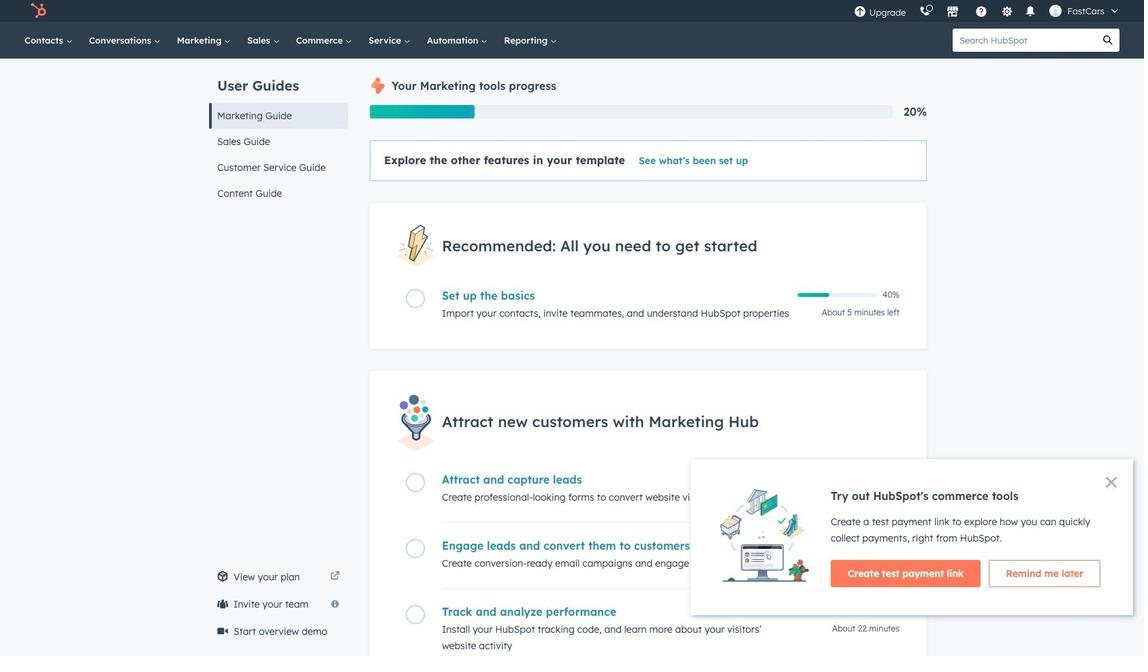 Task type: locate. For each thing, give the bounding box(es) containing it.
close image
[[1107, 477, 1118, 488]]

progress bar
[[370, 105, 475, 119]]

marketplaces image
[[947, 6, 960, 18]]

menu
[[848, 0, 1128, 22]]

link opens in a new window image
[[330, 572, 340, 582]]

christina overa image
[[1050, 5, 1063, 17]]



Task type: describe. For each thing, give the bounding box(es) containing it.
Search HubSpot search field
[[953, 29, 1097, 52]]

user guides element
[[209, 59, 348, 206]]

[object object] complete progress bar
[[798, 293, 830, 297]]

link opens in a new window image
[[330, 569, 340, 585]]



Task type: vqa. For each thing, say whether or not it's contained in the screenshot.
HubSpot to the bottom
no



